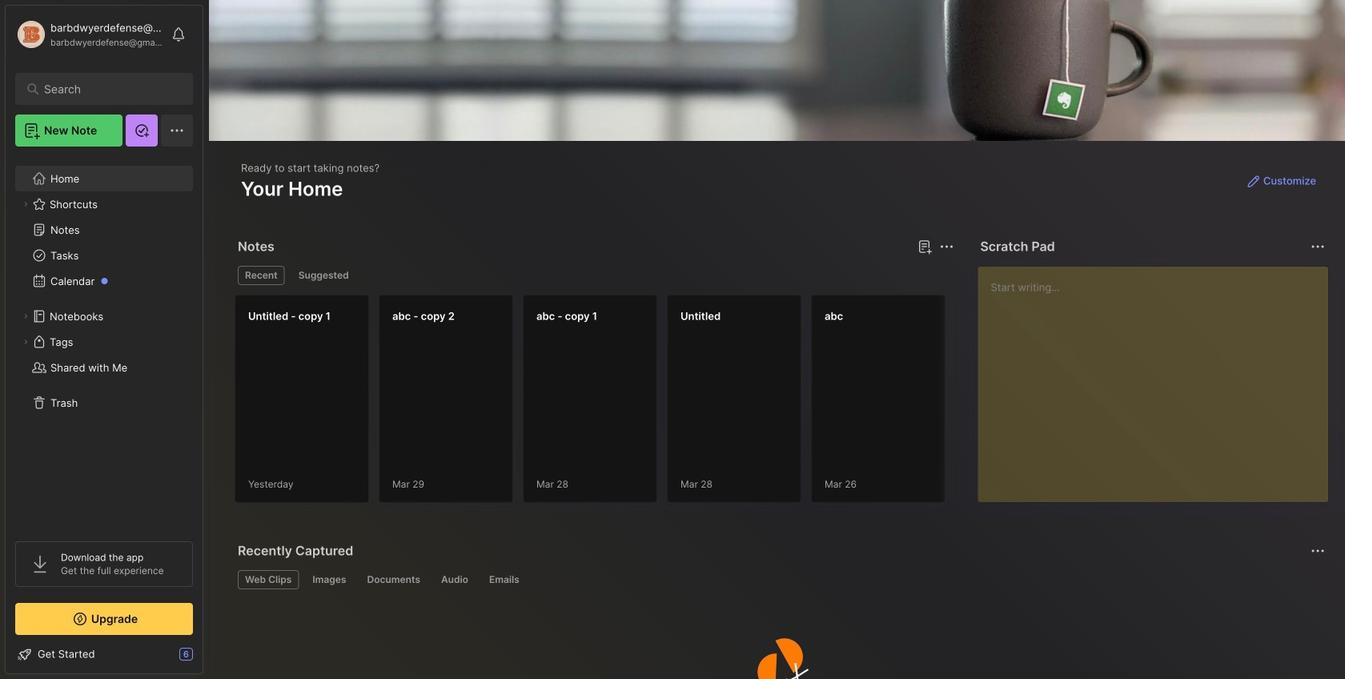 Task type: vqa. For each thing, say whether or not it's contained in the screenshot.
GROUP within the Main element
no



Task type: locate. For each thing, give the bounding box(es) containing it.
0 horizontal spatial more actions image
[[938, 237, 957, 256]]

Start writing… text field
[[991, 267, 1328, 489]]

1 horizontal spatial more actions image
[[1309, 237, 1328, 256]]

1 more actions image from the left
[[938, 237, 957, 256]]

1 tab list from the top
[[238, 266, 952, 285]]

click to collapse image
[[202, 650, 214, 669]]

2 more actions image from the left
[[1309, 237, 1328, 256]]

more actions image for second "more actions" field from right
[[938, 237, 957, 256]]

Account field
[[15, 18, 163, 50]]

expand tags image
[[21, 337, 30, 347]]

0 horizontal spatial more actions field
[[936, 236, 958, 258]]

1 vertical spatial tab list
[[238, 570, 1323, 590]]

tab
[[238, 266, 285, 285], [291, 266, 356, 285], [238, 570, 299, 590], [305, 570, 354, 590], [360, 570, 428, 590], [434, 570, 476, 590], [482, 570, 527, 590]]

tab list
[[238, 266, 952, 285], [238, 570, 1323, 590]]

1 horizontal spatial more actions field
[[1307, 236, 1330, 258]]

None search field
[[44, 79, 172, 99]]

row group
[[235, 295, 1346, 513]]

More actions field
[[936, 236, 958, 258], [1307, 236, 1330, 258]]

tree
[[6, 156, 203, 527]]

more actions image
[[938, 237, 957, 256], [1309, 237, 1328, 256]]

0 vertical spatial tab list
[[238, 266, 952, 285]]

1 more actions field from the left
[[936, 236, 958, 258]]



Task type: describe. For each thing, give the bounding box(es) containing it.
tree inside main element
[[6, 156, 203, 527]]

Search text field
[[44, 82, 172, 97]]

2 tab list from the top
[[238, 570, 1323, 590]]

expand notebooks image
[[21, 312, 30, 321]]

2 more actions field from the left
[[1307, 236, 1330, 258]]

Help and Learning task checklist field
[[6, 642, 203, 667]]

more actions image for 1st "more actions" field from the right
[[1309, 237, 1328, 256]]

main element
[[0, 0, 208, 679]]

none search field inside main element
[[44, 79, 172, 99]]



